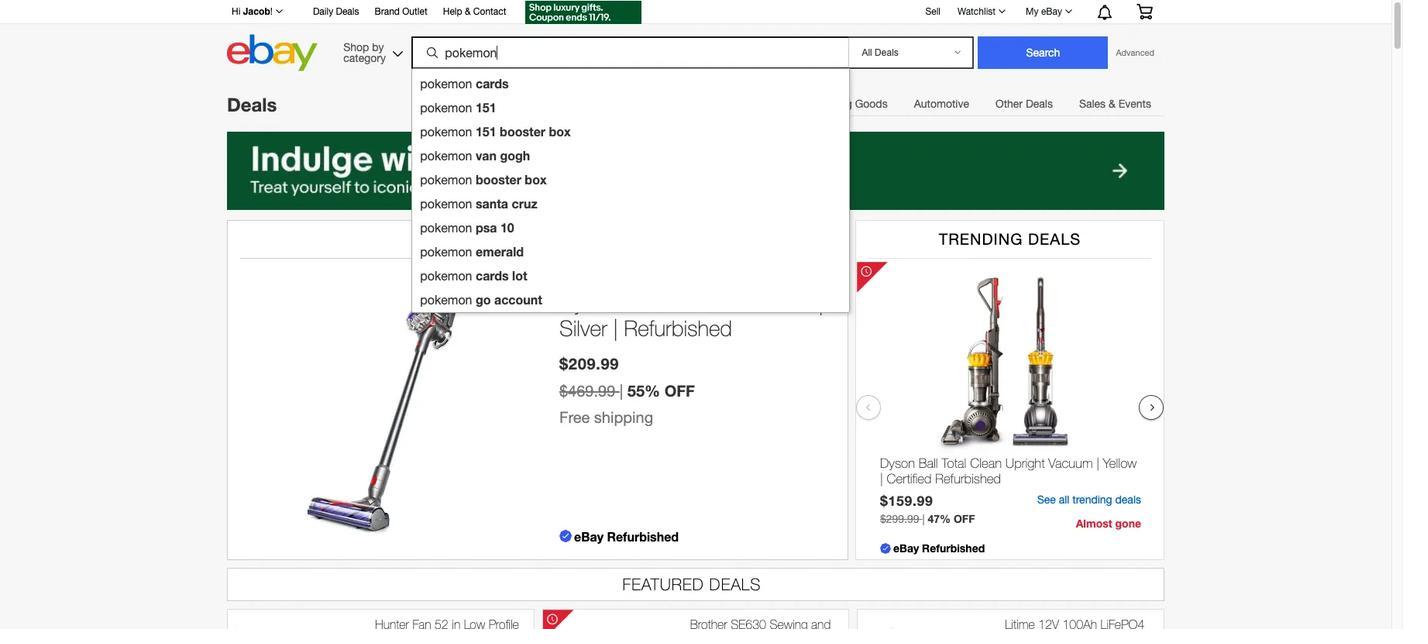 Task type: describe. For each thing, give the bounding box(es) containing it.
pokemon 151 booster box
[[420, 124, 571, 139]]

151 for 151 booster box
[[476, 124, 496, 139]]

help & contact link
[[443, 4, 506, 21]]

free
[[559, 408, 590, 426]]

pokemon for booster box
[[420, 173, 472, 187]]

$159.99
[[880, 493, 933, 509]]

deals link
[[227, 94, 277, 115]]

your shopping cart image
[[1136, 4, 1154, 19]]

free shipping
[[559, 408, 653, 426]]

pokemon cards lot
[[420, 268, 527, 283]]

1 horizontal spatial menu
[[689, 97, 798, 115]]

sales & events link
[[1066, 88, 1165, 119]]

trending
[[939, 230, 1023, 248]]

sales & events
[[1079, 98, 1151, 110]]

pokemon for 151 booster box
[[420, 125, 472, 139]]

other deals link
[[983, 88, 1066, 119]]

pokemon van gogh
[[420, 148, 530, 163]]

banner containing cards
[[223, 0, 1165, 313]]

refurbished inside dyson ball total clean upright vacuum | yellow | certified refurbished
[[935, 471, 1001, 487]]

gogh
[[500, 148, 530, 163]]

sporting goods
[[811, 98, 888, 110]]

jacob
[[243, 5, 270, 17]]

v8
[[623, 290, 647, 315]]

shop
[[343, 41, 369, 53]]

featured deals
[[623, 575, 761, 593]]

refurbished up featured on the bottom of page
[[607, 529, 679, 544]]

vacuum inside dyson v8 cordless vacuum | silver | refurbished
[[740, 290, 813, 315]]

featured
[[623, 575, 704, 593]]

refurbished down 47%
[[922, 541, 985, 555]]

hi
[[232, 6, 240, 17]]

psa
[[476, 220, 497, 235]]

dyson ball total clean upright vacuum | yellow | certified refurbished link
[[880, 455, 1141, 490]]

watchlist
[[958, 6, 996, 17]]

all
[[1059, 494, 1070, 506]]

see all trending deals
[[1037, 494, 1141, 506]]

silver
[[559, 316, 607, 341]]

ebay refurbished for dyson v8 cordless vacuum | silver | refurbished
[[574, 529, 679, 544]]

my ebay
[[1026, 6, 1062, 17]]

almost
[[1076, 517, 1112, 530]]

!
[[270, 6, 273, 17]]

spotlight
[[468, 230, 560, 248]]

deals for trending deals
[[1028, 230, 1081, 248]]

dyson ball total clean upright vacuum | yellow | certified refurbished
[[880, 455, 1137, 487]]

cards for cards
[[476, 76, 509, 91]]

pokemon psa 10
[[420, 220, 514, 235]]

ball
[[919, 455, 938, 471]]

by
[[372, 41, 384, 53]]

almost gone
[[1076, 517, 1141, 530]]

$469.99
[[559, 382, 615, 400]]

automotive link
[[901, 88, 983, 119]]

pokemon cards
[[420, 76, 509, 91]]

$209.99
[[559, 354, 619, 373]]

pokemon for 151
[[420, 101, 472, 115]]

certified
[[887, 471, 932, 487]]

brand
[[375, 6, 400, 17]]

clean
[[970, 455, 1002, 471]]

pokemon for go account
[[420, 293, 472, 307]]

10
[[501, 220, 514, 235]]

dyson v8 cordless vacuum | silver | refurbished
[[559, 290, 823, 341]]

spotlight deal
[[468, 230, 607, 248]]

trending
[[1073, 494, 1112, 506]]

ebay for dyson v8 cordless vacuum | silver | refurbished
[[574, 529, 604, 544]]

get the coupon image
[[525, 1, 641, 24]]

pokemon for van gogh
[[420, 149, 472, 163]]

shop by category
[[343, 41, 386, 64]]

$299.99
[[880, 513, 919, 525]]

emerald
[[476, 244, 524, 259]]

advanced
[[1116, 48, 1155, 57]]

yellow
[[1103, 455, 1137, 471]]

151 for 151
[[476, 100, 496, 115]]

pokemon santa cruz
[[420, 196, 538, 211]]

ebay refurbished for dyson ball total clean upright vacuum | yellow | certified refurbished
[[893, 541, 985, 555]]

pokemon booster box
[[420, 172, 547, 187]]

daily deals
[[313, 6, 359, 17]]

off for cordless
[[665, 381, 695, 400]]

santa
[[476, 196, 508, 211]]

account navigation
[[223, 0, 1165, 26]]

shop by category button
[[336, 34, 406, 68]]

vacuum inside dyson ball total clean upright vacuum | yellow | certified refurbished
[[1049, 455, 1093, 471]]

upright
[[1006, 455, 1045, 471]]

pokemon go account
[[420, 292, 542, 307]]

deal
[[565, 230, 607, 248]]

hi jacob !
[[232, 5, 273, 17]]

& for events
[[1109, 98, 1116, 110]]

events
[[1119, 98, 1151, 110]]

other deals
[[996, 98, 1053, 110]]

help & contact
[[443, 6, 506, 17]]

tab list containing sporting goods
[[506, 88, 1165, 119]]

pokemon 151
[[420, 100, 496, 115]]

dyson v8 cordless vacuum | silver | refurbished link
[[559, 290, 832, 342]]



Task type: vqa. For each thing, say whether or not it's contained in the screenshot.
3rd heading
no



Task type: locate. For each thing, give the bounding box(es) containing it.
sell
[[925, 6, 941, 17]]

pokemon inside pokemon van gogh
[[420, 149, 472, 163]]

0 vertical spatial 151
[[476, 100, 496, 115]]

7 pokemon from the top
[[420, 221, 472, 235]]

1 horizontal spatial &
[[1109, 98, 1116, 110]]

& right the sales
[[1109, 98, 1116, 110]]

account
[[494, 292, 542, 307]]

deals inside 'link'
[[336, 6, 359, 17]]

3 pokemon from the top
[[420, 125, 472, 139]]

pokemon down pokemon psa 10
[[420, 245, 472, 259]]

1 horizontal spatial vacuum
[[1049, 455, 1093, 471]]

category
[[343, 52, 386, 64]]

9 pokemon from the top
[[420, 269, 472, 283]]

sell link
[[919, 6, 948, 17]]

pokemon down the "pokemon emerald"
[[420, 269, 472, 283]]

pokemon for emerald
[[420, 245, 472, 259]]

refurbished
[[624, 316, 732, 341], [935, 471, 1001, 487], [607, 529, 679, 544], [922, 541, 985, 555]]

10 pokemon from the top
[[420, 293, 472, 307]]

cards
[[476, 76, 509, 91], [476, 268, 509, 283]]

list box containing cards
[[412, 68, 850, 313]]

dyson up certified
[[880, 455, 915, 471]]

pokemon up the "pokemon emerald"
[[420, 221, 472, 235]]

daily
[[313, 6, 333, 17]]

pokemon left van
[[420, 149, 472, 163]]

total
[[942, 455, 967, 471]]

pokemon inside "pokemon cards"
[[420, 77, 472, 91]]

cordless
[[653, 290, 734, 315]]

pokemon inside 'pokemon go account'
[[420, 293, 472, 307]]

watchlist link
[[949, 2, 1013, 21]]

sales
[[1079, 98, 1106, 110]]

refurbished inside dyson v8 cordless vacuum | silver | refurbished
[[624, 316, 732, 341]]

gone
[[1115, 517, 1141, 530]]

banner
[[223, 0, 1165, 313]]

151
[[476, 100, 496, 115], [476, 124, 496, 139]]

1 vertical spatial dyson
[[880, 455, 915, 471]]

dyson inside dyson v8 cordless vacuum | silver | refurbished
[[559, 290, 617, 315]]

& for contact
[[465, 6, 471, 17]]

& inside "link"
[[465, 6, 471, 17]]

ebay refurbished down 47%
[[893, 541, 985, 555]]

sporting goods link
[[798, 88, 901, 119]]

advanced link
[[1108, 37, 1162, 68]]

go
[[476, 292, 491, 307]]

pokemon for psa 10
[[420, 221, 472, 235]]

1 horizontal spatial box
[[549, 124, 571, 139]]

pokemon emerald
[[420, 244, 524, 259]]

dyson inside dyson ball total clean upright vacuum | yellow | certified refurbished
[[880, 455, 915, 471]]

0 vertical spatial &
[[465, 6, 471, 17]]

cards for cards lot
[[476, 268, 509, 283]]

| inside $299.99 | 47% off
[[922, 513, 925, 525]]

help
[[443, 6, 462, 17]]

& right help
[[465, 6, 471, 17]]

pokemon up the pokemon 151
[[420, 77, 472, 91]]

$299.99 | 47% off
[[880, 512, 975, 525]]

pokemon inside the pokemon 151
[[420, 101, 472, 115]]

0 horizontal spatial ebay refurbished
[[574, 529, 679, 544]]

5 pokemon from the top
[[420, 173, 472, 187]]

dyson for dyson v8 cordless vacuum | silver | refurbished
[[559, 290, 617, 315]]

6 pokemon from the top
[[420, 197, 472, 211]]

1 vertical spatial off
[[954, 512, 975, 525]]

0 vertical spatial box
[[549, 124, 571, 139]]

indulge with 10% off luxury finds treat yourself iconic pieces from trusted sellers. coupon ends 11/19. image
[[227, 132, 1165, 210]]

see all trending deals link
[[1037, 494, 1141, 506]]

4 pokemon from the top
[[420, 149, 472, 163]]

booster up gogh
[[500, 124, 546, 139]]

outlet
[[402, 6, 428, 17]]

deals inside menu bar
[[1026, 98, 1053, 110]]

0 horizontal spatial vacuum
[[740, 290, 813, 315]]

pokemon inside the "pokemon emerald"
[[420, 245, 472, 259]]

pokemon down the pokemon 151
[[420, 125, 472, 139]]

refurbished down cordless
[[624, 316, 732, 341]]

0 horizontal spatial dyson
[[559, 290, 617, 315]]

daily deals link
[[313, 4, 359, 21]]

off right 47%
[[954, 512, 975, 525]]

ebay for dyson ball total clean upright vacuum | yellow | certified refurbished
[[893, 541, 919, 555]]

booster
[[500, 124, 546, 139], [476, 172, 521, 187]]

0 horizontal spatial ebay
[[574, 529, 604, 544]]

pokemon inside pokemon booster box
[[420, 173, 472, 187]]

0 vertical spatial vacuum
[[740, 290, 813, 315]]

1 horizontal spatial dyson
[[880, 455, 915, 471]]

pokemon inside pokemon cards lot
[[420, 269, 472, 283]]

0 horizontal spatial off
[[665, 381, 695, 400]]

pokemon up pokemon psa 10
[[420, 197, 472, 211]]

1 pokemon from the top
[[420, 77, 472, 91]]

off
[[665, 381, 695, 400], [954, 512, 975, 525]]

1 vertical spatial cards
[[476, 268, 509, 283]]

None submit
[[978, 36, 1108, 69]]

1 vertical spatial box
[[525, 172, 547, 187]]

booster up santa at the left top
[[476, 172, 521, 187]]

1 vertical spatial &
[[1109, 98, 1116, 110]]

ebay refurbished up featured on the bottom of page
[[574, 529, 679, 544]]

0 horizontal spatial box
[[525, 172, 547, 187]]

ebay inside account navigation
[[1041, 6, 1062, 17]]

dyson up silver
[[559, 290, 617, 315]]

1 horizontal spatial ebay
[[893, 541, 919, 555]]

my
[[1026, 6, 1039, 17]]

& inside menu bar
[[1109, 98, 1116, 110]]

cards up the pokemon 151
[[476, 76, 509, 91]]

tab list
[[506, 88, 1165, 119]]

deals for daily deals
[[336, 6, 359, 17]]

1 vertical spatial 151
[[476, 124, 496, 139]]

ebay
[[1041, 6, 1062, 17], [574, 529, 604, 544], [893, 541, 919, 555]]

8 pokemon from the top
[[420, 245, 472, 259]]

pokemon inside the pokemon santa cruz
[[420, 197, 472, 211]]

pokemon down pokemon cards lot
[[420, 293, 472, 307]]

2 horizontal spatial ebay
[[1041, 6, 1062, 17]]

1 vertical spatial vacuum
[[1049, 455, 1093, 471]]

$469.99 | 55% off
[[559, 381, 695, 400]]

goods
[[855, 98, 888, 110]]

0 horizontal spatial &
[[465, 6, 471, 17]]

1 horizontal spatial ebay refurbished
[[893, 541, 985, 555]]

1 151 from the top
[[476, 100, 496, 115]]

pokemon for cards lot
[[420, 269, 472, 283]]

list box
[[412, 68, 850, 313]]

list box inside banner
[[412, 68, 850, 313]]

151 up pokemon 151 booster box
[[476, 100, 496, 115]]

pokemon for santa cruz
[[420, 197, 472, 211]]

0 horizontal spatial menu
[[506, 88, 576, 115]]

brand outlet
[[375, 6, 428, 17]]

contact
[[473, 6, 506, 17]]

deals
[[336, 6, 359, 17], [227, 94, 277, 115], [1026, 98, 1053, 110], [1028, 230, 1081, 248], [709, 575, 761, 593]]

refurbished down total
[[935, 471, 1001, 487]]

deals
[[1115, 494, 1141, 506]]

| inside $469.99 | 55% off
[[620, 382, 623, 400]]

1 cards from the top
[[476, 76, 509, 91]]

2 pokemon from the top
[[420, 101, 472, 115]]

cards down emerald
[[476, 268, 509, 283]]

menu
[[506, 88, 576, 115], [689, 97, 798, 115]]

0 vertical spatial off
[[665, 381, 695, 400]]

1 horizontal spatial off
[[954, 512, 975, 525]]

menu bar
[[506, 88, 1165, 119]]

pokemon for cards
[[420, 77, 472, 91]]

van
[[476, 148, 497, 163]]

deals for featured deals
[[709, 575, 761, 593]]

1 vertical spatial booster
[[476, 172, 521, 187]]

|
[[819, 290, 823, 315], [613, 316, 618, 341], [620, 382, 623, 400], [1097, 455, 1099, 471], [880, 471, 883, 487], [922, 513, 925, 525]]

sporting
[[811, 98, 852, 110]]

menu bar containing sporting goods
[[506, 88, 1165, 119]]

&
[[465, 6, 471, 17], [1109, 98, 1116, 110]]

0 vertical spatial cards
[[476, 76, 509, 91]]

automotive
[[914, 98, 969, 110]]

151 up van
[[476, 124, 496, 139]]

55%
[[628, 381, 660, 400]]

pokemon down pokemon van gogh
[[420, 173, 472, 187]]

cruz
[[512, 196, 538, 211]]

dyson for dyson ball total clean upright vacuum | yellow | certified refurbished
[[880, 455, 915, 471]]

lot
[[512, 268, 527, 283]]

my ebay link
[[1017, 2, 1079, 21]]

trending deals
[[939, 230, 1081, 248]]

off right "55%"
[[665, 381, 695, 400]]

pokemon down "pokemon cards"
[[420, 101, 472, 115]]

pokemon
[[420, 77, 472, 91], [420, 101, 472, 115], [420, 125, 472, 139], [420, 149, 472, 163], [420, 173, 472, 187], [420, 197, 472, 211], [420, 221, 472, 235], [420, 245, 472, 259], [420, 269, 472, 283], [420, 293, 472, 307]]

2 151 from the top
[[476, 124, 496, 139]]

box
[[549, 124, 571, 139], [525, 172, 547, 187]]

dyson
[[559, 290, 617, 315], [880, 455, 915, 471]]

none submit inside banner
[[978, 36, 1108, 69]]

0 vertical spatial dyson
[[559, 290, 617, 315]]

47%
[[928, 512, 951, 525]]

0 vertical spatial booster
[[500, 124, 546, 139]]

shipping
[[594, 408, 653, 426]]

see
[[1037, 494, 1056, 506]]

off for total
[[954, 512, 975, 525]]

pokemon inside pokemon 151 booster box
[[420, 125, 472, 139]]

2 cards from the top
[[476, 268, 509, 283]]

brand outlet link
[[375, 4, 428, 21]]

Search for anything text field
[[414, 38, 846, 67]]

other
[[996, 98, 1023, 110]]

pokemon inside pokemon psa 10
[[420, 221, 472, 235]]

deals for other deals
[[1026, 98, 1053, 110]]



